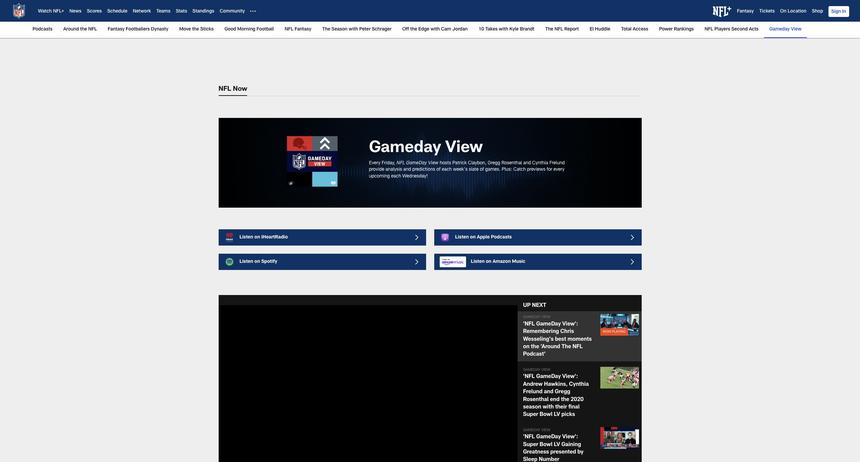 Task type: vqa. For each thing, say whether or not it's contained in the screenshot.
the bottom a
no



Task type: describe. For each thing, give the bounding box(es) containing it.
total access
[[621, 27, 648, 32]]

standings link
[[193, 9, 214, 14]]

rosenthal inside gameday view 'nfl gameday view': andrew hawkins, cynthia frelund and gregg rosenthal end the 2020 season with their final super bowl lv picks
[[523, 397, 549, 403]]

page main content main content
[[0, 85, 860, 462]]

sticks
[[200, 27, 214, 32]]

podcasts inside 'link'
[[33, 27, 52, 32]]

gameday view 'nfl gameday view': remembering chris wesseling's best moments on the 'around the nfl podcast'
[[523, 316, 592, 358]]

nfl left players
[[705, 27, 713, 32]]

news link
[[69, 9, 81, 14]]

nfl fantasy link
[[282, 22, 314, 37]]

1 horizontal spatial fantasy
[[295, 27, 311, 32]]

moments
[[568, 337, 592, 343]]

watch nfl+
[[38, 9, 64, 14]]

frelund inside hosts patrick claybon, gregg rosenthal and cynthia frelund provide analysis and predictions of each week's slate of games. plus: catch previews for every upcoming each wednesday!
[[549, 161, 565, 166]]

plus:
[[502, 168, 512, 172]]

rankings
[[674, 27, 694, 32]]

view inside gameday view 'nfl gameday view': andrew hawkins, cynthia frelund and gregg rosenthal end the 2020 season with their final super bowl lv picks
[[541, 368, 550, 372]]

predictions
[[412, 168, 435, 172]]

claybon,
[[468, 161, 486, 166]]

nfl players second acts
[[705, 27, 759, 32]]

listen for listen on apple podcasts
[[455, 235, 469, 240]]

move the sticks link
[[176, 22, 216, 37]]

andrew
[[523, 382, 543, 388]]

super inside gameday view 'nfl gameday view': super bowl lv gaining greatness presented by sleep number
[[523, 443, 538, 448]]

good morning football
[[224, 27, 274, 32]]

community
[[220, 9, 245, 14]]

cam
[[441, 27, 451, 32]]

dots image
[[250, 8, 256, 14]]

takes
[[485, 27, 498, 32]]

fantasy for fantasy
[[737, 9, 754, 14]]

the inside gameday view 'nfl gameday view': remembering chris wesseling's best moments on the 'around the nfl podcast'
[[562, 345, 571, 350]]

spotify
[[261, 260, 277, 264]]

presented
[[550, 450, 576, 456]]

hosts
[[440, 161, 451, 166]]

access
[[633, 27, 648, 32]]

with inside off the edge with cam jordan link
[[431, 27, 440, 32]]

nfl left now
[[218, 86, 231, 93]]

podcasts inside page main content main content
[[491, 235, 512, 240]]

move
[[179, 27, 191, 32]]

off the edge with cam jordan
[[402, 27, 468, 32]]

el huddle
[[590, 27, 610, 32]]

lv inside gameday view 'nfl gameday view': super bowl lv gaining greatness presented by sleep number
[[554, 443, 560, 448]]

schrager
[[372, 27, 391, 32]]

podcasts link
[[33, 22, 55, 37]]

right image for listen on spotify
[[415, 259, 421, 265]]

gregg inside gameday view 'nfl gameday view': andrew hawkins, cynthia frelund and gregg rosenthal end the 2020 season with their final super bowl lv picks
[[555, 390, 570, 395]]

fantasy for fantasy footballers dynasty
[[108, 27, 125, 32]]

watch nfl+ link
[[38, 9, 64, 14]]

schedule link
[[107, 9, 127, 14]]

the for the nfl report
[[545, 27, 553, 32]]

nfl players second acts link
[[702, 22, 761, 37]]

dynasty
[[151, 27, 168, 32]]

listen on iheartradio
[[240, 235, 288, 240]]

stats
[[176, 9, 187, 14]]

listen on apple podcasts
[[455, 235, 512, 240]]

in
[[842, 9, 846, 14]]

players
[[714, 27, 730, 32]]

hawkins,
[[544, 382, 568, 388]]

10
[[478, 27, 484, 32]]

nfl left report
[[555, 27, 563, 32]]

10 takes with kyle brandt
[[478, 27, 534, 32]]

cynthia inside hosts patrick claybon, gregg rosenthal and cynthia frelund provide analysis and predictions of each week's slate of games. plus: catch previews for every upcoming each wednesday!
[[532, 161, 548, 166]]

gameday view inside page main content main content
[[369, 141, 483, 157]]

on location link
[[780, 9, 806, 14]]

'nfl gameday view': super bowl lv gaining greatness presented by sleep number image
[[600, 427, 639, 449]]

provide
[[369, 168, 384, 172]]

the nfl report
[[545, 27, 579, 32]]

1 horizontal spatial each
[[442, 168, 452, 172]]

power
[[659, 27, 673, 32]]

1 horizontal spatial gameday
[[769, 27, 790, 32]]

community link
[[220, 9, 245, 14]]

gameday view link
[[767, 22, 804, 37]]

gameday view 'nfl gameday view': super bowl lv gaining greatness presented by sleep number
[[523, 429, 584, 462]]

0 horizontal spatial each
[[391, 174, 401, 179]]

next
[[532, 303, 546, 309]]

teams link
[[156, 9, 170, 14]]

week's
[[453, 168, 468, 172]]

the inside gameday view 'nfl gameday view': andrew hawkins, cynthia frelund and gregg rosenthal end the 2020 season with their final super bowl lv picks
[[561, 397, 569, 403]]

listen on spotify
[[240, 260, 277, 264]]

nfl now
[[218, 86, 247, 93]]

'nfl for 'nfl gameday view': super bowl lv gaining greatness presented by sleep number
[[523, 435, 535, 440]]

good
[[224, 27, 236, 32]]

view': for bowl
[[562, 435, 578, 440]]

around
[[63, 27, 79, 32]]

view up "predictions"
[[428, 161, 439, 166]]

with inside the 'the season with peter schrager' link
[[349, 27, 358, 32]]

final
[[568, 405, 580, 411]]

bowl inside gameday view 'nfl gameday view': andrew hawkins, cynthia frelund and gregg rosenthal end the 2020 season with their final super bowl lv picks
[[540, 413, 552, 418]]

view down "location"
[[791, 27, 802, 32]]

listen on amazon music
[[471, 260, 525, 264]]

listen for listen on iheartradio
[[240, 235, 253, 240]]

'around
[[541, 345, 560, 350]]

on for spotify
[[254, 260, 260, 264]]

season
[[523, 405, 541, 411]]

remembering
[[523, 330, 559, 335]]

wednesday!
[[402, 174, 428, 179]]

kyle
[[509, 27, 519, 32]]

total
[[621, 27, 632, 32]]

hosts patrick claybon, gregg rosenthal and cynthia frelund provide analysis and predictions of each week's slate of games. plus: catch previews for every upcoming each wednesday!
[[369, 161, 565, 179]]

the for around
[[80, 27, 87, 32]]

analysis
[[386, 168, 402, 172]]

brandt
[[520, 27, 534, 32]]

total access link
[[618, 22, 651, 37]]

sign
[[831, 9, 841, 14]]

the for off
[[410, 27, 417, 32]]

tickets link
[[759, 9, 775, 14]]

nfl shield image
[[11, 3, 27, 19]]

wesseling's
[[523, 337, 554, 343]]

the season with peter schrager link
[[320, 22, 394, 37]]

off
[[402, 27, 409, 32]]

report
[[564, 27, 579, 32]]

2 of from the left
[[480, 168, 484, 172]]

'gameday view': remembering chris wesseling's best moments on the 'around the nfl podcast' image
[[600, 314, 639, 336]]



Task type: locate. For each thing, give the bounding box(es) containing it.
huddle
[[595, 27, 610, 32]]

power rankings link
[[656, 22, 697, 37]]

nfl fantasy
[[285, 27, 311, 32]]

1 vertical spatial rosenthal
[[523, 397, 549, 403]]

0 vertical spatial gameday
[[769, 27, 790, 32]]

0 vertical spatial frelund
[[549, 161, 565, 166]]

0 vertical spatial gameday view
[[769, 27, 802, 32]]

the right brandt
[[545, 27, 553, 32]]

up
[[523, 303, 531, 309]]

lv
[[554, 413, 560, 418], [554, 443, 560, 448]]

gregg down hawkins,
[[555, 390, 570, 395]]

'nfl for 'nfl gameday view': andrew hawkins, cynthia frelund and gregg rosenthal end the 2020 season with their final super bowl lv picks
[[523, 375, 535, 380]]

cynthia up previews
[[532, 161, 548, 166]]

nfl
[[88, 27, 97, 32], [285, 27, 293, 32], [555, 27, 563, 32], [705, 27, 713, 32], [218, 86, 231, 93], [397, 161, 405, 166], [573, 345, 583, 350]]

second
[[731, 27, 748, 32]]

0 vertical spatial each
[[442, 168, 452, 172]]

edge
[[418, 27, 429, 32]]

chris
[[560, 330, 574, 335]]

1 vertical spatial view':
[[562, 375, 578, 380]]

the right around
[[80, 27, 87, 32]]

end
[[550, 397, 560, 403]]

2 horizontal spatial and
[[544, 390, 553, 395]]

view up the greatness
[[541, 429, 550, 432]]

on for amazon
[[486, 260, 491, 264]]

1 horizontal spatial frelund
[[549, 161, 565, 166]]

'nfl inside gameday view 'nfl gameday view': remembering chris wesseling's best moments on the 'around the nfl podcast'
[[523, 322, 535, 327]]

1 horizontal spatial right image
[[631, 235, 636, 240]]

10 takes with kyle brandt link
[[476, 22, 537, 37]]

3 'nfl from the top
[[523, 435, 535, 440]]

on left apple
[[470, 235, 476, 240]]

the inside "link"
[[80, 27, 87, 32]]

'nfl
[[523, 322, 535, 327], [523, 375, 535, 380], [523, 435, 535, 440]]

0 vertical spatial rosenthal
[[501, 161, 522, 166]]

amazon
[[493, 260, 511, 264]]

network link
[[133, 9, 151, 14]]

banner containing watch nfl+
[[0, 0, 860, 38]]

for
[[547, 168, 552, 172]]

peter
[[359, 27, 371, 32]]

view up hawkins,
[[541, 368, 550, 372]]

gameday up every friday, nfl gameday view
[[369, 141, 441, 157]]

0 horizontal spatial right image
[[415, 235, 421, 240]]

view': inside gameday view 'nfl gameday view': super bowl lv gaining greatness presented by sleep number
[[562, 435, 578, 440]]

1 lv from the top
[[554, 413, 560, 418]]

patrick
[[452, 161, 467, 166]]

iheartradio icon image
[[224, 232, 235, 243]]

frelund down andrew
[[523, 390, 543, 395]]

super up the greatness
[[523, 443, 538, 448]]

on left iheartradio
[[254, 235, 260, 240]]

with left peter
[[349, 27, 358, 32]]

1 vertical spatial gameday view
[[369, 141, 483, 157]]

right image for listen on iheartradio
[[415, 235, 421, 240]]

0 vertical spatial view':
[[562, 322, 578, 327]]

1 of from the left
[[436, 168, 441, 172]]

podcasts right apple
[[491, 235, 512, 240]]

1 bowl from the top
[[540, 413, 552, 418]]

every
[[369, 161, 380, 166]]

with inside 10 takes with kyle brandt link
[[499, 27, 508, 32]]

lv down their
[[554, 413, 560, 418]]

nfl down scores link
[[88, 27, 97, 32]]

view
[[791, 27, 802, 32], [445, 141, 483, 157], [428, 161, 439, 166], [541, 316, 550, 319], [541, 368, 550, 372], [541, 429, 550, 432]]

bowl inside gameday view 'nfl gameday view': super bowl lv gaining greatness presented by sleep number
[[540, 443, 552, 448]]

fantasy link
[[737, 9, 754, 14]]

1 vertical spatial right image
[[631, 259, 636, 265]]

the season with peter schrager
[[322, 27, 391, 32]]

the right move
[[192, 27, 199, 32]]

1 vertical spatial gameday
[[369, 141, 441, 157]]

around the nfl link
[[61, 22, 100, 37]]

cynthia
[[532, 161, 548, 166], [569, 382, 589, 388]]

location
[[788, 9, 806, 14]]

gameday
[[769, 27, 790, 32], [369, 141, 441, 157]]

0 vertical spatial lv
[[554, 413, 560, 418]]

super
[[523, 413, 538, 418], [523, 443, 538, 448]]

0 horizontal spatial gregg
[[488, 161, 500, 166]]

off the edge with cam jordan link
[[400, 22, 470, 37]]

2 vertical spatial view':
[[562, 435, 578, 440]]

frelund up 'every'
[[549, 161, 565, 166]]

fantasy footballers dynasty link
[[105, 22, 171, 37]]

right image
[[631, 235, 636, 240], [415, 259, 421, 265]]

view': up chris
[[562, 322, 578, 327]]

with down end
[[543, 405, 554, 411]]

on up podcast'
[[523, 345, 530, 350]]

with left kyle
[[499, 27, 508, 32]]

good morning football link
[[222, 22, 277, 37]]

gameday
[[406, 161, 427, 166], [523, 316, 540, 319], [536, 322, 561, 327], [523, 368, 540, 372], [536, 375, 561, 380], [523, 429, 540, 432], [536, 435, 561, 440]]

right image
[[415, 235, 421, 240], [631, 259, 636, 265]]

0 horizontal spatial gameday view
[[369, 141, 483, 157]]

and up catch
[[523, 161, 531, 166]]

0 vertical spatial super
[[523, 413, 538, 418]]

view': for hawkins,
[[562, 375, 578, 380]]

with inside gameday view 'nfl gameday view': andrew hawkins, cynthia frelund and gregg rosenthal end the 2020 season with their final super bowl lv picks
[[543, 405, 554, 411]]

0 vertical spatial and
[[523, 161, 531, 166]]

1 horizontal spatial podcasts
[[491, 235, 512, 240]]

slate
[[469, 168, 479, 172]]

super inside gameday view 'nfl gameday view': andrew hawkins, cynthia frelund and gregg rosenthal end the 2020 season with their final super bowl lv picks
[[523, 413, 538, 418]]

watch
[[38, 9, 52, 14]]

view': for chris
[[562, 322, 578, 327]]

nfl right the football
[[285, 27, 293, 32]]

scores
[[87, 9, 102, 14]]

each down "hosts"
[[442, 168, 452, 172]]

nfl inside "link"
[[88, 27, 97, 32]]

1 vertical spatial super
[[523, 443, 538, 448]]

power rankings
[[659, 27, 694, 32]]

and inside gameday view 'nfl gameday view': andrew hawkins, cynthia frelund and gregg rosenthal end the 2020 season with their final super bowl lv picks
[[544, 390, 553, 395]]

sign in button
[[829, 6, 849, 17]]

0 horizontal spatial rosenthal
[[501, 161, 522, 166]]

gregg
[[488, 161, 500, 166], [555, 390, 570, 395]]

view': up hawkins,
[[562, 375, 578, 380]]

2 horizontal spatial the
[[562, 345, 571, 350]]

cynthia inside gameday view 'nfl gameday view': andrew hawkins, cynthia frelund and gregg rosenthal end the 2020 season with their final super bowl lv picks
[[569, 382, 589, 388]]

apple podcast icon image
[[440, 232, 450, 243]]

1 super from the top
[[523, 413, 538, 418]]

rosenthal up season
[[523, 397, 549, 403]]

el
[[590, 27, 594, 32]]

nfl down moments
[[573, 345, 583, 350]]

1 vertical spatial gregg
[[555, 390, 570, 395]]

music
[[512, 260, 525, 264]]

the right off
[[410, 27, 417, 32]]

season
[[332, 27, 347, 32]]

0 vertical spatial 'nfl
[[523, 322, 535, 327]]

1 view': from the top
[[562, 322, 578, 327]]

0 vertical spatial bowl
[[540, 413, 552, 418]]

spotify logo image
[[224, 257, 235, 268]]

1 horizontal spatial gregg
[[555, 390, 570, 395]]

0 vertical spatial right image
[[631, 235, 636, 240]]

view up patrick
[[445, 141, 483, 157]]

1 horizontal spatial cynthia
[[569, 382, 589, 388]]

1 vertical spatial 'nfl
[[523, 375, 535, 380]]

nfl+
[[53, 9, 64, 14]]

0 horizontal spatial cynthia
[[532, 161, 548, 166]]

on
[[254, 235, 260, 240], [470, 235, 476, 240], [254, 260, 260, 264], [486, 260, 491, 264], [523, 345, 530, 350]]

iheartradio
[[261, 235, 288, 240]]

0 vertical spatial podcasts
[[33, 27, 52, 32]]

network
[[133, 9, 151, 14]]

gameday down on
[[769, 27, 790, 32]]

the down best
[[562, 345, 571, 350]]

1 vertical spatial bowl
[[540, 443, 552, 448]]

on left spotify
[[254, 260, 260, 264]]

listen right spotify logo
[[240, 260, 253, 264]]

0 horizontal spatial frelund
[[523, 390, 543, 395]]

catch
[[513, 168, 526, 172]]

0 horizontal spatial gameday
[[369, 141, 441, 157]]

el huddle link
[[587, 22, 613, 37]]

teams
[[156, 9, 170, 14]]

0 horizontal spatial podcasts
[[33, 27, 52, 32]]

scores link
[[87, 9, 102, 14]]

standings
[[193, 9, 214, 14]]

footballers
[[126, 27, 150, 32]]

cynthia up 2020
[[569, 382, 589, 388]]

2 super from the top
[[523, 443, 538, 448]]

'nfl up andrew
[[523, 375, 535, 380]]

view': up gaining
[[562, 435, 578, 440]]

the up podcast'
[[531, 345, 539, 350]]

gameday view up "predictions"
[[369, 141, 483, 157]]

around the nfl
[[63, 27, 97, 32]]

2 vertical spatial and
[[544, 390, 553, 395]]

up next
[[523, 303, 546, 309]]

1 horizontal spatial rosenthal
[[523, 397, 549, 403]]

each down analysis
[[391, 174, 401, 179]]

greatness
[[523, 450, 549, 456]]

the inside gameday view 'nfl gameday view': remembering chris wesseling's best moments on the 'around the nfl podcast'
[[531, 345, 539, 350]]

listen for listen on spotify
[[240, 260, 253, 264]]

move the sticks
[[179, 27, 214, 32]]

listen for listen on amazon music
[[471, 260, 485, 264]]

1 vertical spatial frelund
[[523, 390, 543, 395]]

1 vertical spatial podcasts
[[491, 235, 512, 240]]

1 'nfl from the top
[[523, 322, 535, 327]]

the left season in the top left of the page
[[322, 27, 330, 32]]

nfl up analysis
[[397, 161, 405, 166]]

1 horizontal spatial gameday view
[[769, 27, 802, 32]]

'nfl inside gameday view 'nfl gameday view': andrew hawkins, cynthia frelund and gregg rosenthal end the 2020 season with their final super bowl lv picks
[[523, 375, 535, 380]]

of down "hosts"
[[436, 168, 441, 172]]

0 vertical spatial cynthia
[[532, 161, 548, 166]]

banner
[[0, 0, 860, 38]]

1 vertical spatial each
[[391, 174, 401, 179]]

on for iheartradio
[[254, 235, 260, 240]]

2 lv from the top
[[554, 443, 560, 448]]

of
[[436, 168, 441, 172], [480, 168, 484, 172]]

the up their
[[561, 397, 569, 403]]

frelund inside gameday view 'nfl gameday view': andrew hawkins, cynthia frelund and gregg rosenthal end the 2020 season with their final super bowl lv picks
[[523, 390, 543, 395]]

with
[[349, 27, 358, 32], [431, 27, 440, 32], [499, 27, 508, 32], [543, 405, 554, 411]]

nfl+ image
[[713, 6, 732, 17]]

gameday view 'nfl gameday view': andrew hawkins, cynthia frelund and gregg rosenthal end the 2020 season with their final super bowl lv picks
[[523, 368, 589, 418]]

on
[[780, 9, 786, 14]]

tickets
[[759, 9, 775, 14]]

with left cam
[[431, 27, 440, 32]]

0 vertical spatial right image
[[415, 235, 421, 240]]

listen left amazon
[[471, 260, 485, 264]]

gameday view down on
[[769, 27, 802, 32]]

3 view': from the top
[[562, 435, 578, 440]]

1 horizontal spatial and
[[523, 161, 531, 166]]

gameday inside page main content main content
[[369, 141, 441, 157]]

podcast'
[[523, 352, 546, 358]]

super down season
[[523, 413, 538, 418]]

the for move
[[192, 27, 199, 32]]

2 horizontal spatial fantasy
[[737, 9, 754, 14]]

shop
[[812, 9, 823, 14]]

0 horizontal spatial of
[[436, 168, 441, 172]]

bowl down season
[[540, 413, 552, 418]]

on left amazon
[[486, 260, 491, 264]]

rosenthal inside hosts patrick claybon, gregg rosenthal and cynthia frelund provide analysis and predictions of each week's slate of games. plus: catch previews for every upcoming each wednesday!
[[501, 161, 522, 166]]

sign in
[[831, 9, 846, 14]]

acts
[[749, 27, 759, 32]]

view down the next
[[541, 316, 550, 319]]

gregg inside hosts patrick claybon, gregg rosenthal and cynthia frelund provide analysis and predictions of each week's slate of games. plus: catch previews for every upcoming each wednesday!
[[488, 161, 500, 166]]

1 horizontal spatial the
[[545, 27, 553, 32]]

2 bowl from the top
[[540, 443, 552, 448]]

nfl inside gameday view 'nfl gameday view': remembering chris wesseling's best moments on the 'around the nfl podcast'
[[573, 345, 583, 350]]

frelund
[[549, 161, 565, 166], [523, 390, 543, 395]]

1 vertical spatial cynthia
[[569, 382, 589, 388]]

0 vertical spatial gregg
[[488, 161, 500, 166]]

1 horizontal spatial right image
[[631, 259, 636, 265]]

lv inside gameday view 'nfl gameday view': andrew hawkins, cynthia frelund and gregg rosenthal end the 2020 season with their final super bowl lv picks
[[554, 413, 560, 418]]

on for apple
[[470, 235, 476, 240]]

podcasts down watch at the top of the page
[[33, 27, 52, 32]]

'nfl up remembering
[[523, 322, 535, 327]]

view inside gameday view 'nfl gameday view': remembering chris wesseling's best moments on the 'around the nfl podcast'
[[541, 316, 550, 319]]

right image for listen on amazon music
[[631, 259, 636, 265]]

2 vertical spatial 'nfl
[[523, 435, 535, 440]]

rosenthal up plus:
[[501, 161, 522, 166]]

fantasy footballers dynasty
[[108, 27, 168, 32]]

right image for listen on apple podcasts
[[631, 235, 636, 240]]

gaining
[[561, 443, 581, 448]]

each
[[442, 168, 452, 172], [391, 174, 401, 179]]

listen right iheartradio icon
[[240, 235, 253, 240]]

view':
[[562, 322, 578, 327], [562, 375, 578, 380], [562, 435, 578, 440]]

and down every friday, nfl gameday view
[[403, 168, 411, 172]]

1 vertical spatial and
[[403, 168, 411, 172]]

1 vertical spatial right image
[[415, 259, 421, 265]]

2 'nfl from the top
[[523, 375, 535, 380]]

0 horizontal spatial fantasy
[[108, 27, 125, 32]]

the
[[80, 27, 87, 32], [192, 27, 199, 32], [410, 27, 417, 32], [531, 345, 539, 350], [561, 397, 569, 403]]

the nfl report link
[[543, 22, 582, 37]]

0 horizontal spatial right image
[[415, 259, 421, 265]]

2 view': from the top
[[562, 375, 578, 380]]

1 horizontal spatial of
[[480, 168, 484, 172]]

every friday, nfl gameday view
[[369, 161, 439, 166]]

the inside "link"
[[192, 27, 199, 32]]

apple
[[477, 235, 490, 240]]

and up end
[[544, 390, 553, 395]]

view': inside gameday view 'nfl gameday view': remembering chris wesseling's best moments on the 'around the nfl podcast'
[[562, 322, 578, 327]]

'nfl gameday view': andrew hawkins, cynthia frelund and gregg rosenthal end the season with their final super bowl lv picks image
[[600, 367, 639, 389]]

view inside gameday view 'nfl gameday view': super bowl lv gaining greatness presented by sleep number
[[541, 429, 550, 432]]

'nfl inside gameday view 'nfl gameday view': super bowl lv gaining greatness presented by sleep number
[[523, 435, 535, 440]]

bowl up the greatness
[[540, 443, 552, 448]]

of down claybon,
[[480, 168, 484, 172]]

the for the season with peter schrager
[[322, 27, 330, 32]]

0 horizontal spatial the
[[322, 27, 330, 32]]

listen right apple podcast icon
[[455, 235, 469, 240]]

gameday view
[[769, 27, 802, 32], [369, 141, 483, 157]]

'nfl for 'nfl gameday view': remembering chris wesseling's best moments on the 'around the nfl podcast'
[[523, 322, 535, 327]]

friday,
[[382, 161, 395, 166]]

am-listen on-light image
[[440, 257, 466, 268]]

gregg up games.
[[488, 161, 500, 166]]

now
[[233, 86, 247, 93]]

1 vertical spatial lv
[[554, 443, 560, 448]]

'nfl up the greatness
[[523, 435, 535, 440]]

picks
[[561, 413, 575, 418]]

number
[[539, 458, 559, 462]]

0 horizontal spatial and
[[403, 168, 411, 172]]

view': inside gameday view 'nfl gameday view': andrew hawkins, cynthia frelund and gregg rosenthal end the 2020 season with their final super bowl lv picks
[[562, 375, 578, 380]]

on inside gameday view 'nfl gameday view': remembering chris wesseling's best moments on the 'around the nfl podcast'
[[523, 345, 530, 350]]

nflgamedayview logo final3000x3000 image
[[274, 136, 350, 187]]

lv up presented
[[554, 443, 560, 448]]



